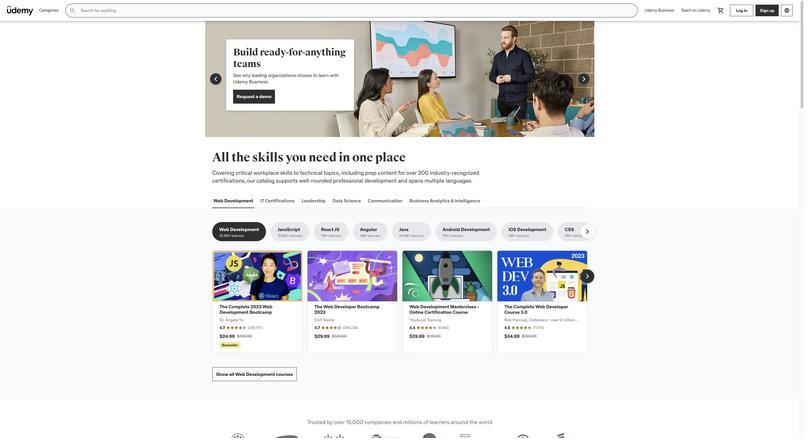 Task type: vqa. For each thing, say whether or not it's contained in the screenshot.
(2,134)
no



Task type: locate. For each thing, give the bounding box(es) containing it.
bootcamp
[[357, 304, 380, 310], [250, 310, 272, 315]]

the inside the complete 2023 web development bootcamp
[[220, 304, 228, 310]]

business inside button
[[410, 198, 429, 204]]

learn
[[319, 72, 329, 78]]

leading
[[252, 72, 267, 78]]

ios development 4m+ learners
[[509, 227, 547, 238]]

communication button
[[367, 194, 404, 208]]

complete inside the complete 2023 web development bootcamp
[[229, 304, 250, 310]]

anything
[[305, 46, 346, 58]]

the left world
[[470, 419, 478, 426]]

web
[[214, 198, 223, 204], [219, 227, 229, 233], [263, 304, 273, 310], [324, 304, 333, 310], [410, 304, 420, 310], [536, 304, 546, 310], [235, 372, 245, 377]]

4m+ down ios
[[509, 234, 516, 238]]

4m+ inside 'ios development 4m+ learners'
[[509, 234, 516, 238]]

udemy
[[645, 8, 658, 13], [698, 8, 711, 13], [233, 79, 248, 85]]

languages.
[[446, 177, 473, 184]]

1 4m+ from the left
[[360, 234, 367, 238]]

2 7m+ from the left
[[443, 234, 450, 238]]

1 complete from the left
[[229, 304, 250, 310]]

development inside the complete 2023 web development bootcamp
[[220, 310, 249, 315]]

including
[[342, 169, 364, 176]]

business
[[659, 8, 675, 13], [410, 198, 429, 204]]

3.0
[[521, 310, 528, 315]]

7m+ down android
[[443, 234, 450, 238]]

in
[[744, 8, 748, 13], [339, 150, 350, 165]]

0 vertical spatial the
[[232, 150, 250, 165]]

2 horizontal spatial the
[[505, 304, 513, 310]]

for-
[[289, 46, 305, 58]]

millions
[[404, 419, 422, 426]]

developer inside the web developer bootcamp 2023
[[334, 304, 356, 310]]

procter & gamble logo image
[[423, 434, 437, 439]]

css 9m+ learners
[[565, 227, 586, 238]]

1 horizontal spatial 2023
[[315, 310, 326, 315]]

development inside web development 12.2m+ learners
[[230, 227, 259, 233]]

to left learn
[[313, 72, 318, 78]]

development inside 'android development 7m+ learners'
[[461, 227, 490, 233]]

in inside log in link
[[744, 8, 748, 13]]

0 horizontal spatial developer
[[334, 304, 356, 310]]

0 vertical spatial and
[[398, 177, 408, 184]]

7m+ inside react js 7m+ learners
[[321, 234, 328, 238]]

course
[[453, 310, 468, 315], [505, 310, 520, 315]]

business down spans
[[410, 198, 429, 204]]

online
[[410, 310, 424, 315]]

java 14.4m+ learners
[[400, 227, 424, 238]]

place
[[376, 150, 406, 165]]

carousel element
[[205, 21, 595, 151], [212, 251, 595, 354]]

0 horizontal spatial course
[[453, 310, 468, 315]]

development inside button
[[224, 198, 253, 204]]

the for 2023
[[315, 304, 323, 310]]

carousel element containing build ready-for-anything teams
[[205, 21, 595, 151]]

0 vertical spatial business
[[659, 8, 675, 13]]

3 the from the left
[[505, 304, 513, 310]]

skills inside "covering critical workplace skills to technical topics, including prep content for over 200 industry-recognized certifications, our catalog supports well-rounded professional development and spans multiple languages."
[[280, 169, 293, 176]]

1 horizontal spatial over
[[407, 169, 417, 176]]

2 developer from the left
[[547, 304, 569, 310]]

to inside "covering critical workplace skills to technical topics, including prep content for over 200 industry-recognized certifications, our catalog supports well-rounded professional development and spans multiple languages."
[[294, 169, 299, 176]]

development for web development
[[224, 198, 253, 204]]

1 horizontal spatial to
[[313, 72, 318, 78]]

0 vertical spatial over
[[407, 169, 417, 176]]

1 next image from the top
[[583, 227, 593, 237]]

-
[[478, 304, 479, 310]]

12.2m+
[[219, 234, 231, 238]]

web development masterclass - online certification course link
[[410, 304, 479, 315]]

udemy image
[[7, 6, 33, 15]]

0 horizontal spatial 7m+
[[321, 234, 328, 238]]

teach
[[682, 8, 692, 13]]

request
[[237, 94, 255, 99]]

1 horizontal spatial developer
[[547, 304, 569, 310]]

shopping cart with 0 items image
[[718, 7, 725, 14]]

all
[[229, 372, 234, 377]]

choose a language image
[[785, 8, 790, 13]]

citi logo image
[[512, 435, 530, 439]]

1 vertical spatial the
[[470, 419, 478, 426]]

show
[[216, 372, 228, 377]]

&
[[451, 198, 454, 204]]

for
[[398, 169, 405, 176]]

science
[[344, 198, 361, 204]]

need
[[309, 150, 337, 165]]

1 vertical spatial business
[[410, 198, 429, 204]]

hewlett packard enterprise logo image
[[460, 435, 488, 439]]

masterclass
[[451, 304, 477, 310]]

business left teach
[[659, 8, 675, 13]]

the complete web developer course 3.0
[[505, 304, 569, 315]]

1 horizontal spatial the
[[315, 304, 323, 310]]

critical
[[236, 169, 252, 176]]

courses
[[276, 372, 293, 377]]

0 horizontal spatial bootcamp
[[250, 310, 272, 315]]

0 vertical spatial in
[[744, 8, 748, 13]]

1 horizontal spatial in
[[744, 8, 748, 13]]

1 horizontal spatial complete
[[514, 304, 535, 310]]

java
[[400, 227, 409, 233]]

att&t logo image
[[371, 435, 399, 439]]

skills
[[252, 150, 284, 165], [280, 169, 293, 176]]

to up the supports
[[294, 169, 299, 176]]

learners inside the angular 4m+ learners
[[368, 234, 381, 238]]

communication
[[368, 198, 403, 204]]

1 vertical spatial in
[[339, 150, 350, 165]]

0 horizontal spatial 2023
[[251, 304, 262, 310]]

0 vertical spatial to
[[313, 72, 318, 78]]

udemy inside build ready-for-anything teams see why leading organizations choose to learn with udemy business.
[[233, 79, 248, 85]]

1 vertical spatial carousel element
[[212, 251, 595, 354]]

1 horizontal spatial course
[[505, 310, 520, 315]]

the inside the web developer bootcamp 2023
[[315, 304, 323, 310]]

sign
[[761, 8, 769, 13]]

complete
[[229, 304, 250, 310], [514, 304, 535, 310]]

the complete 2023 web development bootcamp link
[[220, 304, 273, 315]]

technical
[[300, 169, 323, 176]]

1 vertical spatial next image
[[583, 272, 593, 281]]

development for android development 7m+ learners
[[461, 227, 490, 233]]

over up spans
[[407, 169, 417, 176]]

request a demo
[[237, 94, 272, 99]]

2 complete from the left
[[514, 304, 535, 310]]

course inside web development masterclass - online certification course
[[453, 310, 468, 315]]

web inside the web developer bootcamp 2023
[[324, 304, 333, 310]]

course left -
[[453, 310, 468, 315]]

in right log
[[744, 8, 748, 13]]

15.5m+
[[278, 234, 289, 238]]

web development masterclass - online certification course
[[410, 304, 479, 315]]

development inside 'ios development 4m+ learners'
[[518, 227, 547, 233]]

7m+
[[321, 234, 328, 238], [443, 234, 450, 238]]

the
[[220, 304, 228, 310], [315, 304, 323, 310], [505, 304, 513, 310]]

1 developer from the left
[[334, 304, 356, 310]]

2 course from the left
[[505, 310, 520, 315]]

with
[[330, 72, 339, 78]]

0 horizontal spatial complete
[[229, 304, 250, 310]]

submit search image
[[69, 7, 76, 14]]

1 vertical spatial to
[[294, 169, 299, 176]]

7m+ down react
[[321, 234, 328, 238]]

development for web development 12.2m+ learners
[[230, 227, 259, 233]]

learners
[[232, 234, 244, 238], [290, 234, 303, 238], [329, 234, 342, 238], [368, 234, 381, 238], [412, 234, 424, 238], [451, 234, 463, 238], [517, 234, 529, 238], [573, 234, 586, 238], [430, 419, 450, 426]]

0 horizontal spatial 4m+
[[360, 234, 367, 238]]

0 horizontal spatial business
[[410, 198, 429, 204]]

request a demo link
[[233, 90, 275, 104]]

over
[[407, 169, 417, 176], [334, 419, 345, 426]]

0 horizontal spatial the
[[220, 304, 228, 310]]

course inside the complete web developer course 3.0
[[505, 310, 520, 315]]

business.
[[249, 79, 269, 85]]

the inside the complete web developer course 3.0
[[505, 304, 513, 310]]

react js 7m+ learners
[[321, 227, 342, 238]]

4m+ down angular
[[360, 234, 367, 238]]

world
[[479, 419, 493, 426]]

the up critical
[[232, 150, 250, 165]]

and left "millions"
[[393, 419, 402, 426]]

recognized
[[452, 169, 480, 176]]

javascript
[[278, 227, 300, 233]]

development inside web development masterclass - online certification course
[[421, 304, 450, 310]]

2 4m+ from the left
[[509, 234, 516, 238]]

web inside the complete 2023 web development bootcamp
[[263, 304, 273, 310]]

and down "for"
[[398, 177, 408, 184]]

1 horizontal spatial bootcamp
[[357, 304, 380, 310]]

one
[[352, 150, 373, 165]]

the
[[232, 150, 250, 165], [470, 419, 478, 426]]

0 horizontal spatial udemy
[[233, 79, 248, 85]]

1 horizontal spatial 7m+
[[443, 234, 450, 238]]

data science button
[[332, 194, 362, 208]]

1 the from the left
[[220, 304, 228, 310]]

the for development
[[220, 304, 228, 310]]

data science
[[333, 198, 361, 204]]

to
[[313, 72, 318, 78], [294, 169, 299, 176]]

teams
[[233, 58, 261, 70]]

in up including
[[339, 150, 350, 165]]

1 vertical spatial and
[[393, 419, 402, 426]]

topics,
[[324, 169, 340, 176]]

next image
[[583, 227, 593, 237], [583, 272, 593, 281]]

course left 3.0 at the right bottom
[[505, 310, 520, 315]]

1 horizontal spatial udemy
[[645, 8, 658, 13]]

0 vertical spatial carousel element
[[205, 21, 595, 151]]

analytics
[[430, 198, 450, 204]]

carousel element containing the complete 2023 web development bootcamp
[[212, 251, 595, 354]]

skills up workplace
[[252, 150, 284, 165]]

7m+ inside 'android development 7m+ learners'
[[443, 234, 450, 238]]

2 the from the left
[[315, 304, 323, 310]]

log in
[[737, 8, 748, 13]]

it
[[260, 198, 264, 204]]

skills up the supports
[[280, 169, 293, 176]]

1 horizontal spatial 4m+
[[509, 234, 516, 238]]

2 horizontal spatial udemy
[[698, 8, 711, 13]]

4m+ inside the angular 4m+ learners
[[360, 234, 367, 238]]

ready-
[[260, 46, 289, 58]]

0 horizontal spatial to
[[294, 169, 299, 176]]

complete inside the complete web developer course 3.0
[[514, 304, 535, 310]]

it certifications
[[260, 198, 295, 204]]

0 vertical spatial next image
[[583, 227, 593, 237]]

1 7m+ from the left
[[321, 234, 328, 238]]

react
[[321, 227, 334, 233]]

2 next image from the top
[[583, 272, 593, 281]]

angular
[[360, 227, 377, 233]]

topic filters element
[[212, 222, 595, 242]]

1 vertical spatial skills
[[280, 169, 293, 176]]

1 course from the left
[[453, 310, 468, 315]]

development for ios development 4m+ learners
[[518, 227, 547, 233]]

over right by
[[334, 419, 345, 426]]

cisco logo image
[[322, 435, 347, 439]]

web inside web development masterclass - online certification course
[[410, 304, 420, 310]]

0 horizontal spatial over
[[334, 419, 345, 426]]



Task type: describe. For each thing, give the bounding box(es) containing it.
ios
[[509, 227, 517, 233]]

on
[[693, 8, 697, 13]]

log in link
[[731, 5, 754, 16]]

to inside build ready-for-anything teams see why leading organizations choose to learn with udemy business.
[[313, 72, 318, 78]]

web development 12.2m+ learners
[[219, 227, 259, 238]]

14.4m+
[[400, 234, 411, 238]]

covering critical workplace skills to technical topics, including prep content for over 200 industry-recognized certifications, our catalog supports well-rounded professional development and spans multiple languages.
[[212, 169, 480, 184]]

ericsson logo image
[[553, 434, 569, 439]]

certifications,
[[212, 177, 246, 184]]

by
[[327, 419, 333, 426]]

angular 4m+ learners
[[360, 227, 381, 238]]

content
[[378, 169, 397, 176]]

next image
[[580, 74, 589, 84]]

complete for course
[[514, 304, 535, 310]]

learners inside react js 7m+ learners
[[329, 234, 342, 238]]

web inside web development 12.2m+ learners
[[219, 227, 229, 233]]

learners inside css 9m+ learners
[[573, 234, 586, 238]]

all the skills you need in one place
[[212, 150, 406, 165]]

the complete 2023 web development bootcamp
[[220, 304, 273, 315]]

0 horizontal spatial the
[[232, 150, 250, 165]]

spans
[[409, 177, 424, 184]]

rounded
[[311, 177, 332, 184]]

demo
[[259, 94, 272, 99]]

companies
[[365, 419, 392, 426]]

workplace
[[254, 169, 279, 176]]

developer inside the complete web developer course 3.0
[[547, 304, 569, 310]]

multiple
[[425, 177, 445, 184]]

learners inside 'ios development 4m+ learners'
[[517, 234, 529, 238]]

volkswagen logo image
[[231, 434, 245, 439]]

and inside "covering critical workplace skills to technical topics, including prep content for over 200 industry-recognized certifications, our catalog supports well-rounded professional development and spans multiple languages."
[[398, 177, 408, 184]]

build
[[233, 46, 258, 58]]

complete for development
[[229, 304, 250, 310]]

data
[[333, 198, 343, 204]]

learners inside java 14.4m+ learners
[[412, 234, 424, 238]]

trusted
[[308, 419, 326, 426]]

1 horizontal spatial business
[[659, 8, 675, 13]]

trusted by over 15,000 companies and millions of learners around the world
[[308, 419, 493, 426]]

1 horizontal spatial the
[[470, 419, 478, 426]]

bootcamp inside the web developer bootcamp 2023
[[357, 304, 380, 310]]

udemy business link
[[642, 3, 678, 17]]

7m+ for react js
[[321, 234, 328, 238]]

2023 inside the complete 2023 web development bootcamp
[[251, 304, 262, 310]]

of
[[424, 419, 429, 426]]

the web developer bootcamp 2023 link
[[315, 304, 380, 315]]

business analytics & intelligence button
[[409, 194, 482, 208]]

categories button
[[36, 3, 62, 17]]

choose
[[297, 72, 312, 78]]

learners inside javascript 15.5m+ learners
[[290, 234, 303, 238]]

over inside "covering critical workplace skills to technical topics, including prep content for over 200 industry-recognized certifications, our catalog supports well-rounded professional development and spans multiple languages."
[[407, 169, 417, 176]]

udemy business
[[645, 8, 675, 13]]

teach on udemy link
[[678, 3, 714, 17]]

business analytics & intelligence
[[410, 198, 481, 204]]

web development
[[214, 198, 253, 204]]

supports
[[276, 177, 298, 184]]

9m+
[[565, 234, 572, 238]]

js
[[335, 227, 340, 233]]

web inside the complete web developer course 3.0
[[536, 304, 546, 310]]

certification
[[425, 310, 452, 315]]

android development 7m+ learners
[[443, 227, 490, 238]]

you
[[286, 150, 307, 165]]

industry-
[[430, 169, 452, 176]]

it certifications button
[[259, 194, 296, 208]]

0 vertical spatial skills
[[252, 150, 284, 165]]

javascript 15.5m+ learners
[[278, 227, 303, 238]]

development
[[365, 177, 397, 184]]

android
[[443, 227, 460, 233]]

0 horizontal spatial in
[[339, 150, 350, 165]]

leadership button
[[301, 194, 327, 208]]

catalog
[[257, 177, 275, 184]]

log
[[737, 8, 744, 13]]

2023 inside the web developer bootcamp 2023
[[315, 310, 326, 315]]

well-
[[299, 177, 311, 184]]

organizations
[[268, 72, 296, 78]]

our
[[247, 177, 255, 184]]

a
[[256, 94, 258, 99]]

web inside button
[[214, 198, 223, 204]]

around
[[451, 419, 469, 426]]

show all web development courses
[[216, 372, 293, 377]]

up
[[770, 8, 775, 13]]

professional
[[333, 177, 364, 184]]

intelligence
[[455, 198, 481, 204]]

7m+ for android development
[[443, 234, 450, 238]]

show all web development courses link
[[212, 368, 297, 382]]

the for course
[[505, 304, 513, 310]]

samsung logo image
[[269, 436, 298, 439]]

covering
[[212, 169, 235, 176]]

1 vertical spatial over
[[334, 419, 345, 426]]

all
[[212, 150, 229, 165]]

learners inside 'android development 7m+ learners'
[[451, 234, 463, 238]]

css
[[565, 227, 574, 233]]

leadership
[[302, 198, 326, 204]]

build ready-for-anything teams see why leading organizations choose to learn with udemy business.
[[233, 46, 346, 85]]

learners inside web development 12.2m+ learners
[[232, 234, 244, 238]]

previous image
[[211, 74, 221, 84]]

200
[[418, 169, 429, 176]]

bootcamp inside the complete 2023 web development bootcamp
[[250, 310, 272, 315]]

certifications
[[265, 198, 295, 204]]

Search for anything text field
[[80, 6, 631, 15]]

the complete web developer course 3.0 link
[[505, 304, 569, 315]]

next image inside topic filters element
[[583, 227, 593, 237]]

development for web development masterclass - online certification course
[[421, 304, 450, 310]]



